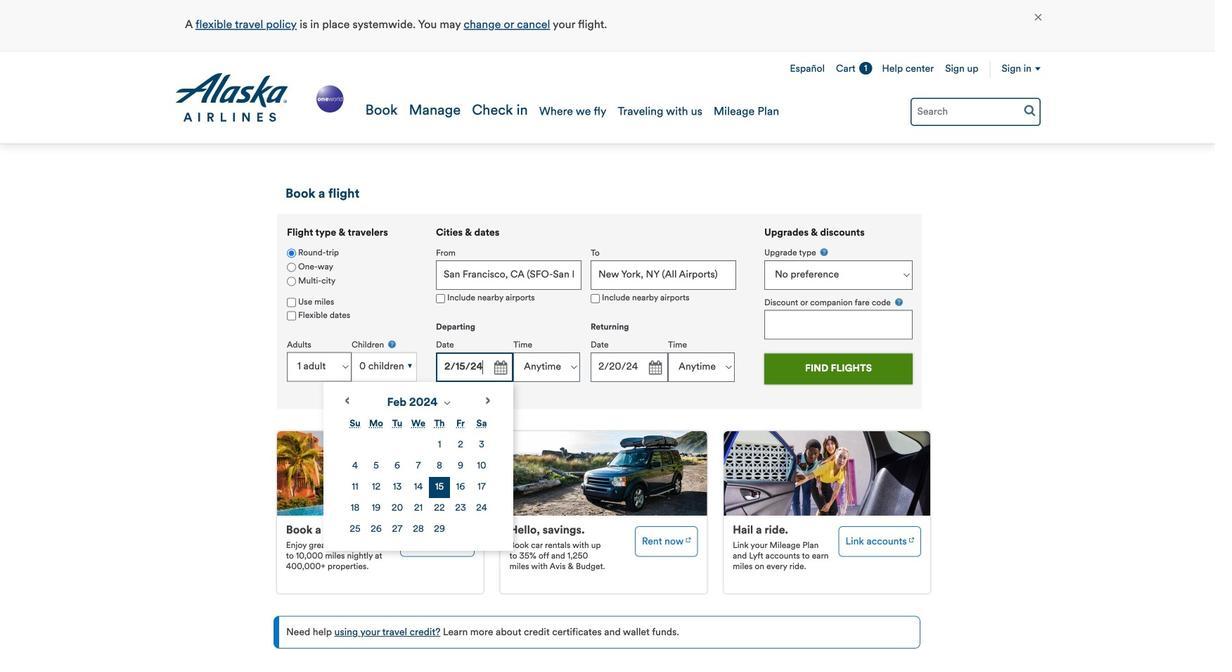 Task type: describe. For each thing, give the bounding box(es) containing it.
rent now image
[[686, 533, 691, 545]]

  radio
[[287, 249, 296, 258]]

book rides image
[[910, 533, 915, 545]]

photo of a hotel with a swimming pool and palm trees image
[[277, 431, 484, 516]]

photo of an suv driving towards a mountain image
[[501, 431, 707, 516]]

2   radio from the top
[[287, 277, 296, 286]]

3 row from the top
[[345, 477, 493, 498]]

2 row from the top
[[345, 456, 493, 477]]

1 row from the top
[[345, 435, 493, 456]]

some kids opening a door image
[[724, 431, 931, 516]]



Task type: locate. For each thing, give the bounding box(es) containing it.
cell
[[429, 435, 450, 456], [450, 435, 471, 456], [471, 435, 493, 456], [345, 456, 366, 477], [366, 456, 387, 477], [387, 456, 408, 477], [408, 456, 429, 477], [429, 456, 450, 477], [450, 456, 471, 477], [471, 456, 493, 477], [345, 477, 366, 498], [366, 477, 387, 498], [387, 477, 408, 498], [408, 477, 429, 498], [429, 477, 450, 498], [450, 477, 471, 498], [471, 477, 493, 498], [345, 498, 366, 519], [366, 498, 387, 519], [387, 498, 408, 519], [408, 498, 429, 519], [429, 498, 450, 519], [450, 498, 471, 519], [471, 498, 493, 519], [345, 519, 366, 540], [366, 519, 387, 540], [387, 519, 408, 540], [408, 519, 429, 540], [429, 519, 450, 540]]

1 horizontal spatial open datepicker image
[[645, 358, 665, 378]]

5 row from the top
[[345, 519, 493, 540]]

None checkbox
[[436, 294, 445, 303], [591, 294, 600, 303], [436, 294, 445, 303], [591, 294, 600, 303]]

1 vertical spatial   radio
[[287, 277, 296, 286]]

2 open datepicker image from the left
[[645, 358, 665, 378]]

1 open datepicker image from the left
[[490, 358, 510, 378]]

0 horizontal spatial open datepicker image
[[490, 358, 510, 378]]

4 row from the top
[[345, 498, 493, 519]]

oneworld logo image
[[314, 83, 347, 115]]

grid
[[345, 414, 493, 540]]

search button image
[[1025, 104, 1036, 116]]

alaska airlines logo image
[[175, 73, 289, 122]]

row
[[345, 435, 493, 456], [345, 456, 493, 477], [345, 477, 493, 498], [345, 498, 493, 519], [345, 519, 493, 540]]

  checkbox
[[287, 298, 296, 307]]

Search text field
[[911, 98, 1041, 126]]

None text field
[[436, 260, 582, 290], [436, 352, 514, 382], [591, 352, 668, 382], [436, 260, 582, 290], [436, 352, 514, 382], [591, 352, 668, 382]]

  radio
[[287, 263, 296, 272], [287, 277, 296, 286]]

None checkbox
[[287, 311, 296, 320]]

None text field
[[591, 260, 737, 290], [765, 310, 913, 340], [591, 260, 737, 290], [765, 310, 913, 340]]

option group
[[287, 247, 417, 289]]

open datepicker image
[[490, 358, 510, 378], [645, 358, 665, 378]]

None submit
[[765, 354, 913, 385]]

0 vertical spatial   radio
[[287, 263, 296, 272]]

1   radio from the top
[[287, 263, 296, 272]]

header nav bar navigation
[[0, 52, 1216, 144]]

group
[[277, 214, 426, 401], [324, 228, 746, 551], [765, 247, 913, 340]]



Task type: vqa. For each thing, say whether or not it's contained in the screenshot.
the Rent now image
yes



